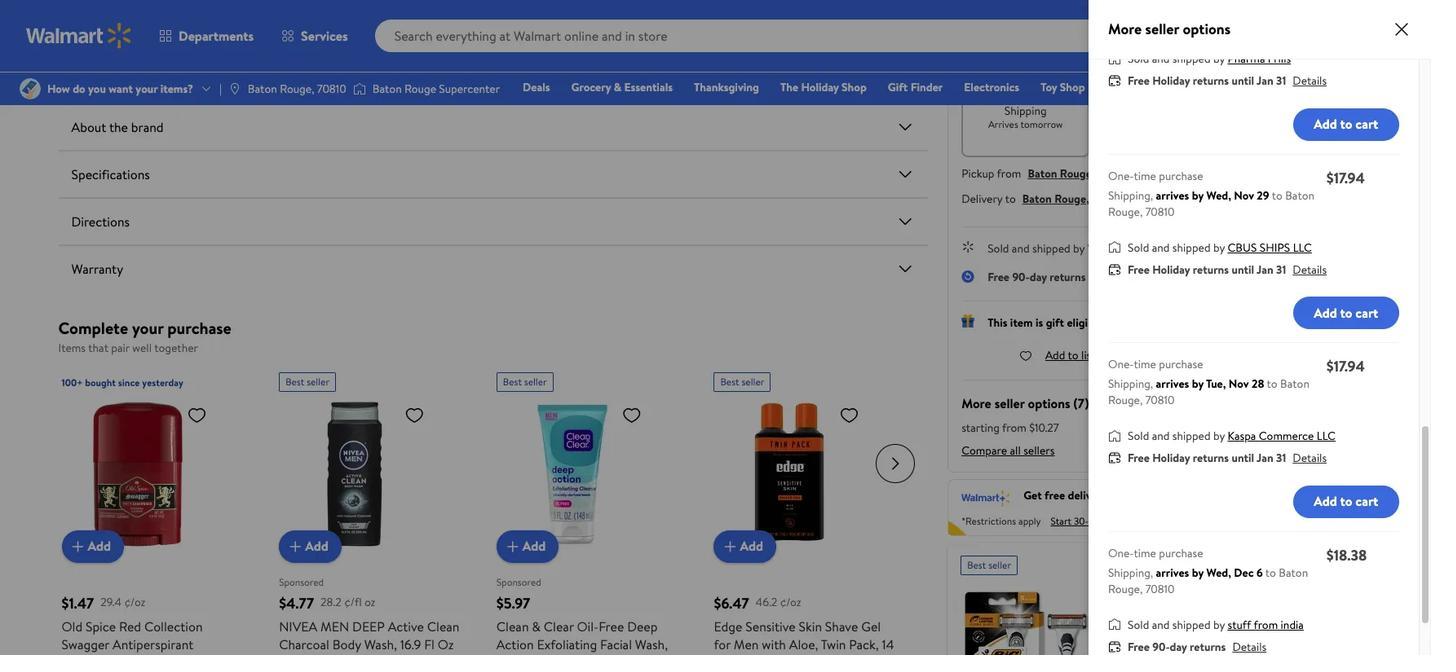 Task type: locate. For each thing, give the bounding box(es) containing it.
intent image for pickup image
[[1147, 76, 1174, 102]]

2 product group from the left
[[279, 366, 461, 656]]

about for about the brand
[[71, 118, 106, 136]]

registry
[[1217, 79, 1258, 95]]

1 vertical spatial until
[[1232, 261, 1255, 278]]

for inside $1.47 29.4 ¢/oz old spice red collection swagger antiperspirant deodorant for men, .5 oz
[[126, 654, 143, 656]]

cbus ships llc link
[[1228, 239, 1312, 256]]

arrives down |
[[1156, 187, 1189, 203]]

aloe,
[[789, 636, 818, 654]]

& inside sponsored $5.97 clean & clear oil-free deep action exfoliating facial wash, 5 fl. oz
[[532, 618, 541, 636]]

delivery for to
[[962, 191, 1003, 207]]

2 vertical spatial 31
[[1276, 450, 1286, 467]]

intent image for delivery image
[[1282, 76, 1308, 102]]

more seller options (7) starting from $10.27 compare all sellers
[[962, 395, 1089, 459]]

1 add button from the left
[[62, 531, 124, 563]]

holiday down sold and shipped by cbus ships llc
[[1153, 261, 1190, 278]]

2 vertical spatial jan
[[1257, 450, 1274, 467]]

item?
[[1107, 38, 1143, 58]]

how do you want your item?
[[962, 38, 1143, 58]]

bought
[[85, 376, 116, 389]]

returns down sold and shipped by walmart.com
[[1050, 269, 1086, 285]]

2 cart from the top
[[1356, 304, 1379, 322]]

3 one-time purchase from the top
[[1108, 545, 1204, 562]]

1 vertical spatial 5
[[1272, 616, 1278, 632]]

to baton rouge, 70810 for stuff
[[1108, 565, 1308, 597]]

free holiday returns until jan 31 details down sold and shipped by cbus ships llc
[[1128, 261, 1327, 278]]

rouge
[[1060, 166, 1092, 182]]

1 vertical spatial wed,
[[1207, 565, 1232, 581]]

1 clean from the left
[[427, 618, 460, 636]]

holiday right the at the right top of page
[[801, 79, 839, 95]]

1 one-time purchase from the top
[[1108, 168, 1204, 184]]

0 vertical spatial add to cart
[[1314, 115, 1379, 133]]

holiday down the sold and shipped by pharma frills
[[1153, 73, 1190, 89]]

0 vertical spatial to baton rouge, 70810
[[1108, 187, 1315, 220]]

jan down cbus ships llc link
[[1257, 261, 1274, 278]]

4 add button from the left
[[714, 531, 777, 563]]

0 horizontal spatial more
[[962, 395, 992, 413]]

1 vertical spatial one-time purchase
[[1108, 356, 1204, 373]]

$4.77
[[279, 593, 314, 614]]

2 one- from the top
[[1108, 356, 1134, 373]]

free down 'item?'
[[1128, 73, 1150, 89]]

more up home
[[1108, 19, 1142, 39]]

free holiday returns until jan 31 details down the sold and shipped by pharma frills
[[1128, 73, 1327, 89]]

1 horizontal spatial add to cart image
[[286, 537, 305, 557]]

1 horizontal spatial &
[[614, 79, 622, 95]]

one-time purchase up $6.92
[[1108, 545, 1204, 562]]

1 horizontal spatial day
[[1089, 514, 1104, 528]]

debit
[[1307, 79, 1335, 95]]

0 horizontal spatial item
[[136, 15, 169, 37]]

and left more*
[[1158, 488, 1177, 504]]

1 vertical spatial day
[[1089, 514, 1104, 528]]

thanksgiving link
[[687, 78, 767, 96]]

by left cbus at the top of page
[[1214, 239, 1225, 256]]

grocery & essentials
[[571, 79, 673, 95]]

70810 up bic
[[1146, 581, 1175, 597]]

deals link
[[516, 78, 558, 96]]

1 horizontal spatial delivery
[[1274, 103, 1316, 119]]

0 horizontal spatial for
[[126, 654, 143, 656]]

0 vertical spatial day
[[1030, 269, 1047, 285]]

0 vertical spatial wed,
[[1207, 187, 1232, 203]]

until for kaspa
[[1232, 450, 1255, 467]]

until down cbus at the top of page
[[1232, 261, 1255, 278]]

2 vertical spatial add to cart button
[[1293, 486, 1400, 518]]

1 horizontal spatial for
[[714, 636, 731, 654]]

shipped for kaspa
[[1173, 428, 1211, 445]]

fl
[[424, 636, 435, 654]]

2 until from the top
[[1232, 261, 1255, 278]]

90-
[[1012, 269, 1030, 285], [1153, 639, 1170, 655]]

0 vertical spatial your
[[1075, 38, 1104, 58]]

jan down pharma frills link
[[1257, 73, 1274, 89]]

until down pharma
[[1232, 73, 1255, 89]]

1 horizontal spatial free 90-day returns details
[[1128, 639, 1267, 655]]

clean down $5.97
[[497, 618, 529, 636]]

0 horizontal spatial clean
[[427, 618, 460, 636]]

1 horizontal spatial item
[[1010, 315, 1033, 331]]

time up shipping, arrives by tue, nov 28
[[1134, 356, 1156, 373]]

0 horizontal spatial free 90-day returns details
[[988, 269, 1127, 285]]

1 add to cart image from the left
[[68, 537, 88, 557]]

1 31 from the top
[[1276, 73, 1286, 89]]

day inside "get free delivery, shipping and more*" banner
[[1089, 514, 1104, 528]]

oz left men
[[714, 654, 727, 656]]

with
[[762, 636, 786, 654]]

2 vertical spatial free holiday returns until jan 31 details
[[1128, 450, 1327, 467]]

options up the sold and shipped by pharma frills
[[1183, 19, 1231, 39]]

0 horizontal spatial sponsored
[[279, 576, 324, 590]]

jan for ships
[[1257, 261, 1274, 278]]

and inside sponsored $6.92 $2.31/ea bic flex 5 blade refillable men's razors, 1 handle and 3 cartridges, 5 blades, 4 pieces
[[1185, 616, 1202, 632]]

details button for sold and shipped by cbus ships llc
[[1293, 261, 1327, 278]]

until down 'kaspa' on the bottom right of the page
[[1232, 450, 1255, 467]]

1 vertical spatial more
[[962, 395, 992, 413]]

0 vertical spatial item
[[136, 15, 169, 37]]

product group containing $5.97
[[497, 366, 678, 656]]

more inside dialog
[[1108, 19, 1142, 39]]

baton for shipping, arrives by wed, nov 29
[[1286, 187, 1315, 203]]

add to favorites list, edge sensitive skin shave gel for men with aloe, twin pack, 14 oz image
[[840, 405, 859, 425]]

and down bic
[[1152, 617, 1170, 633]]

baton rouge supercenter button
[[1028, 166, 1156, 182]]

item
[[136, 15, 169, 37], [1010, 315, 1033, 331]]

jan for frills
[[1257, 73, 1274, 89]]

0 vertical spatial about
[[58, 15, 102, 37]]

0 vertical spatial free 90-day returns details
[[988, 269, 1127, 285]]

kaspa commerce llc link
[[1228, 428, 1336, 445]]

2 vertical spatial 5
[[497, 654, 504, 656]]

well
[[132, 340, 152, 356]]

3 jan from the top
[[1257, 450, 1274, 467]]

free down 'walmart.com'
[[1128, 261, 1150, 278]]

1 vertical spatial time
[[1134, 356, 1156, 373]]

¢/oz right 29.4
[[124, 595, 146, 611]]

llc right the 'commerce'
[[1317, 428, 1336, 445]]

details button
[[1293, 73, 1327, 89], [1293, 261, 1327, 278], [1093, 269, 1127, 285], [1293, 450, 1327, 467], [1233, 639, 1267, 655]]

rouge, up 'walmart.com'
[[1108, 203, 1143, 220]]

from inside the more seller options dialog
[[1254, 617, 1278, 633]]

1 vertical spatial options
[[1028, 395, 1071, 413]]

sensitive
[[746, 618, 796, 636]]

time for arrives by wed, nov 29
[[1134, 168, 1156, 184]]

1 horizontal spatial options
[[1183, 19, 1231, 39]]

1 shipping, from the top
[[1108, 187, 1153, 203]]

0 vertical spatial one-
[[1108, 168, 1134, 184]]

nov left 29
[[1234, 187, 1254, 203]]

razors,
[[1310, 599, 1346, 615]]

sellers
[[1024, 443, 1055, 459]]

add to cart image
[[68, 537, 88, 557], [286, 537, 305, 557], [503, 537, 523, 557]]

add button up $5.97
[[497, 531, 559, 563]]

ships
[[1260, 239, 1291, 256]]

1 horizontal spatial 90-
[[1153, 639, 1170, 655]]

1 product group from the left
[[62, 366, 243, 656]]

sponsored
[[1147, 556, 1192, 570], [279, 576, 324, 590], [497, 576, 541, 590]]

from inside more seller options (7) starting from $10.27 compare all sellers
[[1002, 420, 1027, 436]]

0 horizontal spatial day
[[1030, 269, 1047, 285]]

0 vertical spatial one-time purchase
[[1108, 168, 1204, 184]]

your up 'well'
[[132, 317, 164, 339]]

add to list button
[[1019, 347, 1096, 364]]

sold and shipped by kaspa commerce llc
[[1128, 428, 1336, 445]]

and down shipping, arrives by wed, nov 29
[[1152, 239, 1170, 256]]

3 add to cart image from the left
[[503, 537, 523, 557]]

1 horizontal spatial clean
[[497, 618, 529, 636]]

delivery down pickup
[[962, 191, 1003, 207]]

free left the trial
[[1106, 514, 1123, 528]]

to
[[1341, 115, 1353, 133], [1272, 187, 1283, 203], [1005, 191, 1016, 207], [1341, 304, 1353, 322], [1068, 347, 1079, 364], [1267, 376, 1278, 392], [1341, 493, 1353, 511], [1266, 565, 1276, 581]]

shipped up fashion
[[1173, 51, 1211, 67]]

oz right fl.
[[520, 654, 533, 656]]

and
[[1152, 51, 1170, 67], [1152, 239, 1170, 256], [1012, 241, 1030, 257], [1152, 428, 1170, 445], [1158, 488, 1177, 504], [1185, 616, 1202, 632], [1152, 617, 1170, 633]]

today
[[1283, 117, 1307, 131]]

0 vertical spatial free holiday returns until jan 31 details
[[1128, 73, 1327, 89]]

registry link
[[1209, 78, 1266, 96]]

until
[[1232, 73, 1255, 89], [1232, 261, 1255, 278], [1232, 450, 1255, 467]]

$1.47
[[62, 593, 94, 614]]

shop left gift
[[842, 79, 867, 95]]

1 wash, from the left
[[364, 636, 397, 654]]

options up $10.27
[[1028, 395, 1071, 413]]

3 to baton rouge, 70810 from the top
[[1108, 565, 1308, 597]]

1 horizontal spatial wash,
[[635, 636, 668, 654]]

¢/oz for $1.47
[[124, 595, 146, 611]]

grocery & essentials link
[[564, 78, 680, 96]]

add to cart for 29
[[1314, 304, 1379, 322]]

clean inside sponsored $5.97 clean & clear oil-free deep action exfoliating facial wash, 5 fl. oz
[[497, 618, 529, 636]]

that
[[88, 340, 108, 356]]

arrives left 'tue,'
[[1156, 376, 1189, 392]]

best for nivea men deep active clean charcoal body wash, 16.9 fl oz bottle image
[[286, 375, 304, 389]]

5 inside sponsored $5.97 clean & clear oil-free deep action exfoliating facial wash, 5 fl. oz
[[497, 654, 504, 656]]

0 horizontal spatial ¢/oz
[[124, 595, 146, 611]]

sold for sold and shipped by walmart.com
[[988, 241, 1009, 257]]

2 vertical spatial one-
[[1108, 545, 1134, 562]]

1 horizontal spatial your
[[1075, 38, 1104, 58]]

options inside dialog
[[1183, 19, 1231, 39]]

2 vertical spatial add to cart
[[1314, 493, 1379, 511]]

1 time from the top
[[1134, 168, 1156, 184]]

1 horizontal spatial more
[[1108, 19, 1142, 39]]

2 horizontal spatial add to cart image
[[503, 537, 523, 557]]

pack,
[[849, 636, 879, 654]]

free holiday returns until jan 31 details
[[1128, 73, 1327, 89], [1128, 261, 1327, 278], [1128, 450, 1327, 467]]

and down the delivery to baton rouge, 70810
[[1012, 241, 1030, 257]]

0 horizontal spatial 5
[[497, 654, 504, 656]]

1 horizontal spatial llc
[[1317, 428, 1336, 445]]

day down sold and shipped by walmart.com
[[1030, 269, 1047, 285]]

1 vertical spatial cart
[[1356, 304, 1379, 322]]

options for more seller options (7) starting from $10.27 compare all sellers
[[1028, 395, 1071, 413]]

1 vertical spatial llc
[[1317, 428, 1336, 445]]

nov for 28
[[1229, 376, 1249, 392]]

4 product group from the left
[[714, 366, 896, 656]]

home link
[[1099, 78, 1144, 96]]

shop inside "link"
[[842, 79, 867, 95]]

oz right ¢/fl
[[364, 595, 376, 611]]

for left men
[[714, 636, 731, 654]]

1 vertical spatial 90-
[[1153, 639, 1170, 655]]

walmart image
[[26, 23, 132, 49]]

get free delivery, shipping and more*
[[1024, 488, 1210, 504]]

wed, for dec
[[1207, 565, 1232, 581]]

1 horizontal spatial ¢/oz
[[780, 595, 801, 611]]

add button
[[62, 531, 124, 563], [279, 531, 342, 563], [497, 531, 559, 563], [714, 531, 777, 563]]

deep
[[627, 618, 658, 636]]

70810 down |
[[1146, 203, 1175, 220]]

3 until from the top
[[1232, 450, 1255, 467]]

one- down the trial
[[1108, 545, 1134, 562]]

and for sold and shipped by cbus ships llc
[[1152, 239, 1170, 256]]

compare all sellers button
[[962, 443, 1055, 459]]

antiperspirant
[[113, 636, 194, 654]]

sponsored inside sponsored $4.77 28.2 ¢/fl oz nivea men deep active clean charcoal body wash, 16.9 fl oz bottle
[[279, 576, 324, 590]]

2 jan from the top
[[1257, 261, 1274, 278]]

0 horizontal spatial llc
[[1293, 239, 1312, 256]]

0 vertical spatial 31
[[1276, 73, 1286, 89]]

2 to baton rouge, 70810 from the top
[[1108, 376, 1310, 409]]

baton up the delivery to baton rouge, 70810
[[1028, 166, 1057, 182]]

3 shipping, from the top
[[1108, 565, 1153, 581]]

2 vertical spatial from
[[1254, 617, 1278, 633]]

sold down the delivery to baton rouge, 70810
[[988, 241, 1009, 257]]

2 vertical spatial until
[[1232, 450, 1255, 467]]

rouge, for shipping, arrives by tue, nov 28
[[1108, 392, 1143, 409]]

sponsored inside sponsored $5.97 clean & clear oil-free deep action exfoliating facial wash, 5 fl. oz
[[497, 576, 541, 590]]

2 arrives from the top
[[1156, 376, 1189, 392]]

3 time from the top
[[1134, 545, 1156, 562]]

1 arrives from the top
[[1156, 187, 1189, 203]]

2 add to cart from the top
[[1314, 304, 1379, 322]]

70810
[[1092, 191, 1122, 207], [1146, 203, 1175, 220], [1146, 392, 1175, 409], [1146, 581, 1175, 597]]

to baton rouge, 70810 down aisle g25
[[1108, 187, 1315, 220]]

rouge, down rouge
[[1055, 191, 1090, 207]]

holiday for sold and shipped by pharma frills
[[1153, 73, 1190, 89]]

shipped left 'kaspa' on the bottom right of the page
[[1173, 428, 1211, 445]]

purchase for shipping, arrives by wed, dec 6
[[1159, 545, 1204, 562]]

3 arrives from the top
[[1156, 565, 1189, 581]]

pickup from baton rouge supercenter |
[[962, 164, 1165, 182]]

the holiday shop
[[781, 79, 867, 95]]

one- right list on the right bottom of page
[[1108, 356, 1134, 373]]

1 vertical spatial shipping,
[[1108, 376, 1153, 392]]

3 one- from the top
[[1108, 545, 1134, 562]]

holiday up more*
[[1153, 450, 1190, 467]]

0 vertical spatial time
[[1134, 168, 1156, 184]]

3 free holiday returns until jan 31 details from the top
[[1128, 450, 1327, 467]]

eligible
[[1067, 315, 1103, 331]]

1 vertical spatial to baton rouge, 70810
[[1108, 376, 1310, 409]]

2 vertical spatial arrives
[[1156, 565, 1189, 581]]

one debit link
[[1272, 78, 1342, 96]]

sponsored inside sponsored $6.92 $2.31/ea bic flex 5 blade refillable men's razors, 1 handle and 3 cartridges, 5 blades, 4 pieces
[[1147, 556, 1192, 570]]

men
[[321, 618, 349, 636]]

add to cart image up $4.77 at the bottom left of the page
[[286, 537, 305, 557]]

5 left fl.
[[497, 654, 504, 656]]

this
[[988, 315, 1008, 331]]

and down shipping, arrives by tue, nov 28
[[1152, 428, 1170, 445]]

0 vertical spatial cart
[[1356, 115, 1379, 133]]

toy
[[1041, 79, 1057, 95]]

more up starting
[[962, 395, 992, 413]]

oz inside $6.47 46.2 ¢/oz edge sensitive skin shave gel for men with aloe, twin pack, 14 oz
[[714, 654, 727, 656]]

0 horizontal spatial your
[[132, 317, 164, 339]]

to baton rouge, 70810 for cbus
[[1108, 187, 1315, 220]]

3 31 from the top
[[1276, 450, 1286, 467]]

baton rouge, 70810 button
[[1023, 191, 1122, 207]]

2 31 from the top
[[1276, 261, 1286, 278]]

2 horizontal spatial 5
[[1272, 616, 1278, 632]]

baton inside pickup from baton rouge supercenter |
[[1028, 166, 1057, 182]]

2 free holiday returns until jan 31 details from the top
[[1128, 261, 1327, 278]]

1 vertical spatial arrives
[[1156, 376, 1189, 392]]

options
[[1183, 19, 1231, 39], [1028, 395, 1071, 413]]

complete your purchase items that pair well together
[[58, 317, 231, 356]]

one- for shipping, arrives by wed, dec 6
[[1108, 545, 1134, 562]]

sold up home
[[1128, 51, 1149, 67]]

free 90-day returns details down 3
[[1128, 639, 1267, 655]]

sponsored for $5.97
[[497, 576, 541, 590]]

1 vertical spatial your
[[132, 317, 164, 339]]

1 horizontal spatial 5
[[1191, 599, 1197, 615]]

1 vertical spatial free
[[1106, 514, 1123, 528]]

grocery
[[571, 79, 611, 95]]

product group
[[62, 366, 243, 656], [279, 366, 461, 656], [497, 366, 678, 656], [714, 366, 896, 656]]

0 vertical spatial free
[[1045, 488, 1065, 504]]

best for 'clean & clear oil-free deep action exfoliating facial wash, 5 fl. oz' image at left
[[503, 375, 522, 389]]

since
[[118, 376, 140, 389]]

by down aisle
[[1192, 187, 1204, 203]]

shipping, for shipping, arrives by tue, nov 28
[[1108, 376, 1153, 392]]

1 wed, from the top
[[1207, 187, 1232, 203]]

add button for old spice red collection swagger antiperspirant deodorant for men, .5 oz
[[62, 531, 124, 563]]

details button for sold and shipped by stuff from india
[[1233, 639, 1267, 655]]

gift
[[888, 79, 908, 95]]

0 vertical spatial delivery
[[1274, 103, 1316, 119]]

2 wash, from the left
[[635, 636, 668, 654]]

exfoliating
[[537, 636, 597, 654]]

returns down sold and shipped by cbus ships llc
[[1193, 261, 1229, 278]]

0 vertical spatial 90-
[[1012, 269, 1030, 285]]

sponsored up $6.92
[[1147, 556, 1192, 570]]

clean right the 16.9
[[427, 618, 460, 636]]

add button for edge sensitive skin shave gel for men with aloe, twin pack, 14 oz
[[714, 531, 777, 563]]

0 vertical spatial arrives
[[1156, 187, 1189, 203]]

5
[[1191, 599, 1197, 615], [1272, 616, 1278, 632], [497, 654, 504, 656]]

2 wed, from the top
[[1207, 565, 1232, 581]]

90- up this item is gift eligible
[[1012, 269, 1030, 285]]

for left men,
[[126, 654, 143, 656]]

wash, inside sponsored $5.97 clean & clear oil-free deep action exfoliating facial wash, 5 fl. oz
[[635, 636, 668, 654]]

the
[[109, 118, 128, 136]]

rouge, left $6.92
[[1108, 581, 1143, 597]]

thanksgiving
[[694, 79, 759, 95]]

3 product group from the left
[[497, 366, 678, 656]]

0 vertical spatial jan
[[1257, 73, 1274, 89]]

items
[[58, 340, 86, 356]]

0 vertical spatial nov
[[1234, 187, 1254, 203]]

wed, down g25
[[1207, 187, 1232, 203]]

returns for sold and shipped by cbus ships llc
[[1193, 261, 1229, 278]]

1 vertical spatial about
[[71, 118, 106, 136]]

skin
[[799, 618, 822, 636]]

day down the "handle"
[[1170, 639, 1187, 655]]

2 horizontal spatial sponsored
[[1147, 556, 1192, 570]]

0 vertical spatial until
[[1232, 73, 1255, 89]]

3 add to cart from the top
[[1314, 493, 1379, 511]]

1 horizontal spatial sponsored
[[497, 576, 541, 590]]

0 horizontal spatial &
[[532, 618, 541, 636]]

1 ¢/oz from the left
[[124, 595, 146, 611]]

shop right toy
[[1060, 79, 1085, 95]]

2 ¢/oz from the left
[[780, 595, 801, 611]]

2 add to cart button from the top
[[1293, 297, 1400, 330]]

1 vertical spatial from
[[1002, 420, 1027, 436]]

1 jan from the top
[[1257, 73, 1274, 89]]

0 horizontal spatial add to cart image
[[68, 537, 88, 557]]

frills
[[1268, 51, 1291, 67]]

5 left 'india'
[[1272, 616, 1278, 632]]

red
[[119, 618, 141, 636]]

0 vertical spatial from
[[997, 166, 1022, 182]]

1 one- from the top
[[1108, 168, 1134, 184]]

sold for sold and shipped by pharma frills
[[1128, 51, 1149, 67]]

shop
[[842, 79, 867, 95], [1060, 79, 1085, 95]]

your right want at right
[[1075, 38, 1104, 58]]

sponsored up $5.97
[[497, 576, 541, 590]]

arrives for arrives by tue, nov 28
[[1156, 376, 1189, 392]]

sold up shipping
[[1128, 428, 1149, 445]]

free holiday returns until jan 31 details down sold and shipped by kaspa commerce llc on the bottom of page
[[1128, 450, 1327, 467]]

2 vertical spatial to baton rouge, 70810
[[1108, 565, 1308, 597]]

time for arrives by tue, nov 28
[[1134, 356, 1156, 373]]

1 vertical spatial 31
[[1276, 261, 1286, 278]]

seller
[[1146, 19, 1180, 39], [307, 375, 330, 389], [524, 375, 547, 389], [742, 375, 765, 389], [995, 395, 1025, 413], [989, 559, 1011, 572]]

get free delivery, shipping and more* banner
[[948, 480, 1373, 537]]

31 down kaspa commerce llc "link"
[[1276, 450, 1286, 467]]

$10.27
[[1029, 420, 1059, 436]]

28.2
[[321, 595, 342, 611]]

31 for frills
[[1276, 73, 1286, 89]]

free right the get
[[1045, 488, 1065, 504]]

1 shop from the left
[[842, 79, 867, 95]]

wash, left the 16.9
[[364, 636, 397, 654]]

2 vertical spatial shipping,
[[1108, 565, 1153, 581]]

from down refillable
[[1254, 617, 1278, 633]]

31 for commerce
[[1276, 450, 1286, 467]]

2 vertical spatial time
[[1134, 545, 1156, 562]]

more inside more seller options (7) starting from $10.27 compare all sellers
[[962, 395, 992, 413]]

3 add to cart button from the top
[[1293, 486, 1400, 518]]

compare
[[962, 443, 1007, 459]]

baton
[[1028, 166, 1057, 182], [1286, 187, 1315, 203], [1023, 191, 1052, 207], [1281, 376, 1310, 392], [1279, 565, 1308, 581]]

to baton rouge, 70810 up sold and shipped by kaspa commerce llc on the bottom of page
[[1108, 376, 1310, 409]]

1 until from the top
[[1232, 73, 1255, 89]]

purchase up shipping, arrives by tue, nov 28
[[1159, 356, 1204, 373]]

2 vertical spatial day
[[1170, 639, 1187, 655]]

sold down bic
[[1128, 617, 1149, 633]]

1 to baton rouge, 70810 from the top
[[1108, 187, 1315, 220]]

returns for sold and shipped by kaspa commerce llc
[[1193, 450, 1229, 467]]

charcoal
[[279, 636, 329, 654]]

oz inside $1.47 29.4 ¢/oz old spice red collection swagger antiperspirant deodorant for men, .5 oz
[[190, 654, 202, 656]]

2 one-time purchase from the top
[[1108, 356, 1204, 373]]

you
[[1014, 38, 1037, 58]]

product group containing $6.47
[[714, 366, 896, 656]]

item right this
[[136, 15, 169, 37]]

2 shipping, from the top
[[1108, 376, 1153, 392]]

3 cart from the top
[[1356, 493, 1379, 511]]

free left deep
[[599, 618, 624, 636]]

baton right 29
[[1286, 187, 1315, 203]]

1 vertical spatial add to cart
[[1314, 304, 1379, 322]]

about left this
[[58, 15, 102, 37]]

sponsored up $4.77 at the bottom left of the page
[[279, 576, 324, 590]]

free holiday returns until jan 31 details for pharma frills
[[1128, 73, 1327, 89]]

add to cart image up $5.97
[[503, 537, 523, 557]]

¢/oz inside $6.47 46.2 ¢/oz edge sensitive skin shave gel for men with aloe, twin pack, 14 oz
[[780, 595, 801, 611]]

pickup
[[962, 166, 995, 182]]

1 free holiday returns until jan 31 details from the top
[[1128, 73, 1327, 89]]

2 clean from the left
[[497, 618, 529, 636]]

shipped for pharma
[[1173, 51, 1211, 67]]

shipped for walmart.com
[[1033, 241, 1071, 257]]

time for arrives by wed, dec 6
[[1134, 545, 1156, 562]]

options inside more seller options (7) starting from $10.27 compare all sellers
[[1028, 395, 1071, 413]]

5 right flex
[[1191, 599, 1197, 615]]

2 vertical spatial cart
[[1356, 493, 1379, 511]]

delivery down intent image for delivery in the top right of the page
[[1274, 103, 1316, 119]]

3
[[1205, 616, 1211, 632]]

baton up men's
[[1279, 565, 1308, 581]]

0 horizontal spatial delivery
[[962, 191, 1003, 207]]

trial
[[1126, 514, 1142, 528]]

twin
[[821, 636, 846, 654]]

clean inside sponsored $4.77 28.2 ¢/fl oz nivea men deep active clean charcoal body wash, 16.9 fl oz bottle
[[427, 618, 460, 636]]

0 vertical spatial llc
[[1293, 239, 1312, 256]]

holiday for sold and shipped by kaspa commerce llc
[[1153, 450, 1190, 467]]

details button for sold and shipped by kaspa commerce llc
[[1293, 450, 1327, 467]]

1 vertical spatial free holiday returns until jan 31 details
[[1128, 261, 1327, 278]]

add button up the $1.47
[[62, 531, 124, 563]]

old spice red collection swagger antiperspirant deodorant for men, .5 oz image
[[62, 398, 213, 550]]

gift finder link
[[881, 78, 950, 96]]

product group containing $4.77
[[279, 366, 461, 656]]

¢/oz inside $1.47 29.4 ¢/oz old spice red collection swagger antiperspirant deodorant for men, .5 oz
[[124, 595, 146, 611]]

1 vertical spatial add to cart button
[[1293, 297, 1400, 330]]

purchase up together
[[167, 317, 231, 339]]

gift finder
[[888, 79, 943, 95]]

3 add button from the left
[[497, 531, 559, 563]]

about left the
[[71, 118, 106, 136]]

nov left 28
[[1229, 376, 1249, 392]]

1 vertical spatial free 90-day returns details
[[1128, 639, 1267, 655]]

from for sold
[[1254, 617, 1278, 633]]

2 time from the top
[[1134, 356, 1156, 373]]

1 vertical spatial nov
[[1229, 376, 1249, 392]]

gift
[[1046, 315, 1064, 331]]



Task type: vqa. For each thing, say whether or not it's contained in the screenshot.
the top ':'
no



Task type: describe. For each thing, give the bounding box(es) containing it.
your inside complete your purchase items that pair well together
[[132, 317, 164, 339]]

dec
[[1234, 565, 1254, 581]]

shipping arrives tomorrow
[[988, 103, 1063, 131]]

want
[[1041, 38, 1072, 58]]

one- for shipping, arrives by wed, nov 29
[[1108, 168, 1134, 184]]

details
[[120, 72, 156, 90]]

free inside sponsored $5.97 clean & clear oil-free deep action exfoliating facial wash, 5 fl. oz
[[599, 618, 624, 636]]

sponsored $6.92 $2.31/ea bic flex 5 blade refillable men's razors, 1 handle and 3 cartridges, 5 blades, 4 pieces
[[1147, 556, 1360, 632]]

shipping, for shipping, arrives by wed, nov 29
[[1108, 187, 1153, 203]]

swagger
[[62, 636, 109, 654]]

kaspa
[[1228, 428, 1256, 445]]

nov for 29
[[1234, 187, 1254, 203]]

28
[[1252, 376, 1265, 392]]

rouge, for shipping, arrives by wed, dec 6
[[1108, 581, 1143, 597]]

aisle
[[1188, 166, 1211, 182]]

more*
[[1179, 488, 1210, 504]]

cart for shipping, arrives by tue, nov 28
[[1356, 493, 1379, 511]]

add to cart for 28
[[1314, 493, 1379, 511]]

shipped for cbus
[[1173, 239, 1211, 256]]

free for sold and shipped by pharma frills
[[1128, 73, 1150, 89]]

for inside $6.47 46.2 ¢/oz edge sensitive skin shave gel for men with aloe, twin pack, 14 oz
[[714, 636, 731, 654]]

1 horizontal spatial free
[[1106, 514, 1123, 528]]

details for sold and shipped by kaspa commerce llc
[[1293, 450, 1327, 467]]

india
[[1281, 617, 1304, 633]]

holiday inside "link"
[[801, 79, 839, 95]]

llc for cbus ships llc
[[1293, 239, 1312, 256]]

(7)
[[1074, 395, 1089, 413]]

¢/fl
[[344, 595, 362, 611]]

returns down sold and shipped by stuff from india
[[1190, 639, 1226, 655]]

seller inside more seller options (7) starting from $10.27 compare all sellers
[[995, 395, 1025, 413]]

men,
[[146, 654, 174, 656]]

seller inside dialog
[[1146, 19, 1180, 39]]

active
[[388, 618, 424, 636]]

one-time purchase for arrives by tue, nov 28
[[1108, 356, 1204, 373]]

Walmart Site-Wide search field
[[375, 20, 1155, 52]]

fashion
[[1158, 79, 1195, 95]]

sold and shipped by pharma frills
[[1128, 51, 1291, 67]]

oil-
[[577, 618, 599, 636]]

70810 for arrives by wed, nov 29
[[1146, 203, 1175, 220]]

oz
[[438, 636, 454, 654]]

this item is gift eligible
[[988, 315, 1103, 331]]

29.4
[[101, 595, 122, 611]]

70810 for arrives by tue, nov 28
[[1146, 392, 1175, 409]]

llc for kaspa commerce llc
[[1317, 428, 1336, 445]]

shipping
[[1005, 103, 1047, 119]]

sold for sold and shipped by stuff from india
[[1128, 617, 1149, 633]]

by left 'kaspa' on the bottom right of the page
[[1214, 428, 1225, 445]]

arrives for arrives by wed, dec 6
[[1156, 565, 1189, 581]]

free for sold and shipped by stuff from india
[[1128, 639, 1150, 655]]

by left pharma
[[1214, 51, 1225, 67]]

best seller for 'clean & clear oil-free deep action exfoliating facial wash, 5 fl. oz' image at left
[[503, 375, 547, 389]]

more seller options dialog
[[1089, 0, 1431, 656]]

$1.47 29.4 ¢/oz old spice red collection swagger antiperspirant deodorant for men, .5 oz
[[62, 593, 203, 656]]

one debit
[[1280, 79, 1335, 95]]

31 for ships
[[1276, 261, 1286, 278]]

sponsored $4.77 28.2 ¢/fl oz nivea men deep active clean charcoal body wash, 16.9 fl oz bottle
[[279, 576, 460, 656]]

one- for shipping, arrives by tue, nov 28
[[1108, 356, 1134, 373]]

one-time purchase for arrives by wed, nov 29
[[1108, 168, 1204, 184]]

is
[[1036, 315, 1043, 331]]

bic flex 5 blade refillable men's razors, 1 handle and 3 cartridges, 5 blades, 4 pieces image
[[961, 582, 1134, 656]]

by right 3
[[1214, 617, 1225, 633]]

complete
[[58, 317, 128, 339]]

shave
[[825, 618, 858, 636]]

aisle g25
[[1188, 166, 1235, 182]]

arrives
[[988, 117, 1019, 131]]

fashion link
[[1150, 78, 1203, 96]]

flex
[[1168, 599, 1188, 615]]

next slide for complete your purchase list image
[[876, 444, 915, 483]]

all
[[1010, 443, 1021, 459]]

1 add to cart from the top
[[1314, 115, 1379, 133]]

2 add to cart image from the left
[[286, 537, 305, 557]]

product group containing $1.47
[[62, 366, 243, 656]]

the holiday shop link
[[773, 78, 874, 96]]

gel
[[861, 618, 881, 636]]

product details
[[71, 72, 156, 90]]

free for sold and shipped by kaspa commerce llc
[[1128, 450, 1150, 467]]

by left 'tue,'
[[1192, 376, 1204, 392]]

free holiday returns until jan 31 details for kaspa commerce llc
[[1128, 450, 1327, 467]]

sponsored for $6.92
[[1147, 556, 1192, 570]]

home
[[1106, 79, 1136, 95]]

directions
[[71, 213, 130, 231]]

sold and shipped by walmart.com
[[988, 241, 1153, 257]]

more for more seller options
[[1108, 19, 1142, 39]]

essentials
[[624, 79, 673, 95]]

add to cart image for old spice red collection swagger antiperspirant deodorant for men, .5 oz
[[68, 537, 88, 557]]

by right $6.92
[[1192, 565, 1204, 581]]

100+ bought since yesterday
[[62, 376, 183, 389]]

shipping, for shipping, arrives by wed, dec 6
[[1108, 565, 1153, 581]]

edge
[[714, 618, 743, 636]]

spice
[[86, 618, 116, 636]]

shipping
[[1113, 488, 1156, 504]]

pharma frills link
[[1228, 51, 1291, 67]]

delivery to baton rouge, 70810
[[962, 191, 1122, 207]]

pair
[[111, 340, 130, 356]]

baton for shipping, arrives by wed, dec 6
[[1279, 565, 1308, 581]]

0 horizontal spatial free
[[1045, 488, 1065, 504]]

get
[[1024, 488, 1042, 504]]

day inside the more seller options dialog
[[1170, 639, 1187, 655]]

purchase for shipping, arrives by wed, nov 29
[[1159, 168, 1204, 184]]

purchase for shipping, arrives by tue, nov 28
[[1159, 356, 1204, 373]]

shipped for stuff
[[1173, 617, 1211, 633]]

sold and shipped by cbus ships llc
[[1128, 239, 1312, 256]]

jan for commerce
[[1257, 450, 1274, 467]]

facial
[[600, 636, 632, 654]]

purchase inside complete your purchase items that pair well together
[[167, 317, 231, 339]]

wash, inside sponsored $4.77 28.2 ¢/fl oz nivea men deep active clean charcoal body wash, 16.9 fl oz bottle
[[364, 636, 397, 654]]

oz inside sponsored $4.77 28.2 ¢/fl oz nivea men deep active clean charcoal body wash, 16.9 fl oz bottle
[[364, 595, 376, 611]]

clean & clear oil-free deep action exfoliating facial wash, 5 fl. oz image
[[497, 398, 648, 550]]

from for more
[[1002, 420, 1027, 436]]

this
[[106, 15, 132, 37]]

1
[[1348, 599, 1352, 615]]

free 90-day returns details inside the more seller options dialog
[[1128, 639, 1267, 655]]

add to cart button for arrives by wed, nov 29
[[1293, 297, 1400, 330]]

.5
[[177, 654, 187, 656]]

tue,
[[1206, 376, 1226, 392]]

blades,
[[1281, 616, 1316, 632]]

rouge, for shipping, arrives by wed, nov 29
[[1108, 203, 1143, 220]]

about for about this item
[[58, 15, 102, 37]]

best seller for nivea men deep active clean charcoal body wash, 16.9 fl oz bottle image
[[286, 375, 330, 389]]

nivea men deep active clean charcoal body wash, 16.9 fl oz bottle image
[[279, 398, 431, 550]]

intent image for shipping image
[[1013, 76, 1039, 102]]

70810 for arrives by wed, dec 6
[[1146, 581, 1175, 597]]

toy shop
[[1041, 79, 1085, 95]]

2 add button from the left
[[279, 531, 342, 563]]

returns for sold and shipped by pharma frills
[[1193, 73, 1229, 89]]

wed, for nov
[[1207, 187, 1232, 203]]

and for sold and shipped by pharma frills
[[1152, 51, 1170, 67]]

by left 'walmart.com'
[[1073, 241, 1085, 257]]

cartridges,
[[1214, 616, 1269, 632]]

add to favorites list, nivea men deep active clean charcoal body wash, 16.9 fl oz bottle image
[[405, 405, 424, 425]]

options for more seller options
[[1183, 19, 1231, 39]]

1 cart from the top
[[1356, 115, 1379, 133]]

and for sold and shipped by stuff from india
[[1152, 617, 1170, 633]]

baton down pickup from baton rouge supercenter |
[[1023, 191, 1052, 207]]

and inside "get free delivery, shipping and more*" banner
[[1158, 488, 1177, 504]]

more for more seller options (7) starting from $10.27 compare all sellers
[[962, 395, 992, 413]]

supercenter
[[1095, 166, 1156, 182]]

6
[[1257, 565, 1263, 581]]

baton for shipping, arrives by tue, nov 28
[[1281, 376, 1310, 392]]

how
[[962, 38, 991, 58]]

add button for $5.97
[[497, 531, 559, 563]]

start
[[1051, 514, 1072, 528]]

14
[[882, 636, 894, 654]]

arrives for arrives by wed, nov 29
[[1156, 187, 1189, 203]]

details button for sold and shipped by pharma frills
[[1293, 73, 1327, 89]]

apply
[[1019, 514, 1041, 528]]

0 horizontal spatial 90-
[[1012, 269, 1030, 285]]

best for edge sensitive skin shave gel for men with aloe, twin pack, 14 oz image
[[721, 375, 739, 389]]

action
[[497, 636, 534, 654]]

men's
[[1279, 599, 1307, 615]]

until for pharma
[[1232, 73, 1255, 89]]

add to cart button for arrives by tue, nov 28
[[1293, 486, 1400, 518]]

and for sold and shipped by walmart.com
[[1012, 241, 1030, 257]]

close panel image
[[1392, 20, 1412, 39]]

fl.
[[507, 654, 517, 656]]

sponsored $5.97 clean & clear oil-free deep action exfoliating facial wash, 5 fl. oz
[[497, 576, 668, 656]]

70810 down baton rouge supercenter button
[[1092, 191, 1122, 207]]

sponsored for $4.77
[[279, 576, 324, 590]]

until for cbus
[[1232, 261, 1255, 278]]

sold for sold and shipped by kaspa commerce llc
[[1128, 428, 1149, 445]]

Search search field
[[375, 20, 1155, 52]]

delivery,
[[1068, 488, 1110, 504]]

details for sold and shipped by pharma frills
[[1293, 73, 1327, 89]]

100+
[[62, 376, 83, 389]]

finder
[[911, 79, 943, 95]]

*restrictions
[[962, 514, 1016, 528]]

one-time purchase for arrives by wed, dec 6
[[1108, 545, 1204, 562]]

add to cart image for $5.97
[[503, 537, 523, 557]]

90- inside the more seller options dialog
[[1153, 639, 1170, 655]]

¢/oz for $6.47
[[780, 595, 801, 611]]

add to cart image
[[721, 537, 740, 557]]

1 add to cart button from the top
[[1293, 108, 1400, 141]]

free holiday returns until jan 31 details for cbus ships llc
[[1128, 261, 1327, 278]]

add to list
[[1046, 347, 1096, 364]]

add to favorites list, clean & clear oil-free deep action exfoliating facial wash, 5 fl. oz image
[[622, 405, 642, 425]]

walmart plus image
[[962, 488, 1011, 508]]

cart for shipping, arrives by wed, nov 29
[[1356, 304, 1379, 322]]

oz inside sponsored $5.97 clean & clear oil-free deep action exfoliating facial wash, 5 fl. oz
[[520, 654, 533, 656]]

nivea
[[279, 618, 317, 636]]

old
[[62, 618, 82, 636]]

and for sold and shipped by kaspa commerce llc
[[1152, 428, 1170, 445]]

679
[[1199, 639, 1215, 653]]

to baton rouge, 70810 for kaspa
[[1108, 376, 1310, 409]]

free up this in the right of the page
[[988, 269, 1010, 285]]

start 30-day free trial
[[1051, 514, 1142, 528]]

specifications
[[71, 166, 150, 184]]

delivery for today
[[1274, 103, 1316, 119]]

do
[[994, 38, 1011, 58]]

shipping, arrives by wed, nov 29
[[1108, 187, 1270, 203]]

electronics
[[964, 79, 1020, 95]]

edge sensitive skin shave gel for men with aloe, twin pack, 14 oz image
[[714, 398, 866, 550]]

best seller for edge sensitive skin shave gel for men with aloe, twin pack, 14 oz image
[[721, 375, 765, 389]]

gifting made easy image
[[962, 315, 975, 328]]

0 vertical spatial &
[[614, 79, 622, 95]]

holiday for sold and shipped by cbus ships llc
[[1153, 261, 1190, 278]]

2 shop from the left
[[1060, 79, 1085, 95]]

free for sold and shipped by cbus ships llc
[[1128, 261, 1150, 278]]

blade
[[1200, 599, 1227, 615]]

sold and shipped by stuff from india
[[1128, 617, 1304, 633]]

details for sold and shipped by cbus ships llc
[[1293, 261, 1327, 278]]

|
[[1162, 164, 1165, 182]]

from inside pickup from baton rouge supercenter |
[[997, 166, 1022, 182]]

add to favorites list, old spice red collection swagger antiperspirant deodorant for men, .5 oz image
[[187, 405, 207, 425]]



